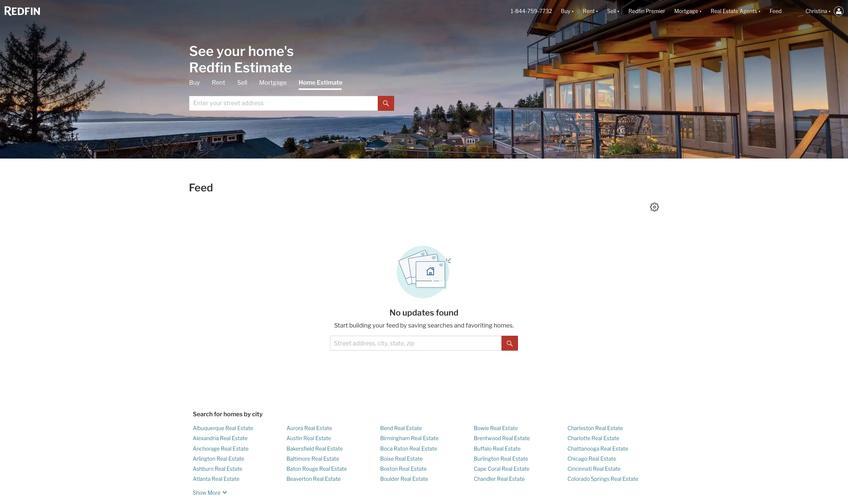 Task type: locate. For each thing, give the bounding box(es) containing it.
real for ashburn real estate
[[215, 466, 226, 472]]

estate for arlington real estate
[[229, 455, 244, 462]]

mortgage up 'enter your street address' search box
[[259, 79, 287, 86]]

1 vertical spatial rent
[[212, 79, 225, 86]]

real for cincinnati real estate
[[593, 466, 604, 472]]

brentwood real estate
[[474, 435, 530, 441]]

Street address, city, state, zip search field
[[330, 336, 502, 351]]

albuquerque
[[193, 425, 224, 431]]

estate up austin real estate link
[[316, 425, 332, 431]]

real up baton rouge real estate link
[[312, 455, 322, 462]]

estimate right home
[[317, 79, 343, 86]]

buy ▾
[[561, 8, 574, 14]]

0 vertical spatial estimate
[[234, 59, 292, 76]]

0 vertical spatial mortgage
[[674, 8, 698, 14]]

colorado
[[568, 476, 590, 482]]

estate down homes
[[237, 425, 253, 431]]

1 horizontal spatial rent
[[583, 8, 595, 14]]

cincinnati real estate link
[[568, 466, 621, 472]]

estate for charleston real estate
[[607, 425, 623, 431]]

anchorage
[[193, 445, 220, 452]]

1-844-759-7732 link
[[511, 8, 552, 14]]

1 vertical spatial feed
[[189, 181, 213, 194]]

by left city
[[244, 411, 251, 418]]

redfin up rent link
[[189, 59, 231, 76]]

boston real estate
[[380, 466, 427, 472]]

estate up buffalo real estate
[[514, 435, 530, 441]]

see your home's redfin estimate
[[189, 43, 294, 76]]

anchorage real estate
[[193, 445, 249, 452]]

0 horizontal spatial submit search image
[[383, 100, 389, 106]]

estate for austin real estate
[[315, 435, 331, 441]]

burlington real estate link
[[474, 455, 528, 462]]

0 horizontal spatial estimate
[[234, 59, 292, 76]]

mortgage right premier
[[674, 8, 698, 14]]

your left feed
[[373, 322, 385, 329]]

bend real estate link
[[380, 425, 422, 431]]

6 ▾ from the left
[[829, 8, 831, 14]]

1 horizontal spatial by
[[400, 322, 407, 329]]

boston
[[380, 466, 398, 472]]

sell ▾
[[607, 8, 620, 14]]

1 vertical spatial submit search image
[[507, 341, 513, 346]]

by right feed
[[400, 322, 407, 329]]

estate up beaverton real estate
[[331, 466, 347, 472]]

1 vertical spatial mortgage
[[259, 79, 287, 86]]

estate for chicago real estate
[[601, 455, 616, 462]]

rent ▾
[[583, 8, 598, 14]]

your inside see your home's redfin estimate
[[217, 43, 245, 59]]

1 horizontal spatial redfin
[[629, 8, 645, 14]]

real up charlotte real estate
[[596, 425, 606, 431]]

estate down albuquerque real estate
[[232, 435, 248, 441]]

sell for sell
[[237, 79, 247, 86]]

premier
[[646, 8, 666, 14]]

1 horizontal spatial mortgage
[[674, 8, 698, 14]]

colorado springs real estate link
[[568, 476, 639, 482]]

bend real estate
[[380, 425, 422, 431]]

tab list containing buy
[[189, 79, 394, 111]]

bakersfield
[[287, 445, 314, 452]]

redfin inside see your home's redfin estimate
[[189, 59, 231, 76]]

atlanta real estate link
[[193, 476, 239, 482]]

buy inside buy ▾ dropdown button
[[561, 8, 571, 14]]

atlanta
[[193, 476, 211, 482]]

feed
[[770, 8, 782, 14], [189, 181, 213, 194]]

estimate up mortgage 'link' at the top left
[[234, 59, 292, 76]]

estate for aurora real estate
[[316, 425, 332, 431]]

real for boulder real estate
[[401, 476, 411, 482]]

sell ▾ button
[[603, 0, 624, 22]]

0 horizontal spatial by
[[244, 411, 251, 418]]

4 ▾ from the left
[[700, 8, 702, 14]]

no updates found
[[390, 308, 459, 317]]

real up springs
[[593, 466, 604, 472]]

baltimore real estate link
[[287, 455, 339, 462]]

real
[[711, 8, 722, 14], [225, 425, 236, 431], [304, 425, 315, 431], [394, 425, 405, 431], [490, 425, 501, 431], [596, 425, 606, 431], [220, 435, 231, 441], [304, 435, 314, 441], [411, 435, 422, 441], [502, 435, 513, 441], [592, 435, 603, 441], [221, 445, 232, 452], [315, 445, 326, 452], [410, 445, 420, 452], [493, 445, 504, 452], [601, 445, 611, 452], [217, 455, 227, 462], [312, 455, 322, 462], [395, 455, 406, 462], [501, 455, 511, 462], [589, 455, 600, 462], [215, 466, 226, 472], [319, 466, 330, 472], [399, 466, 410, 472], [502, 466, 513, 472], [593, 466, 604, 472], [212, 476, 223, 482], [313, 476, 324, 482], [401, 476, 411, 482], [497, 476, 508, 482], [611, 476, 622, 482]]

3 ▾ from the left
[[617, 8, 620, 14]]

real for burlington real estate
[[501, 455, 511, 462]]

▾ left sell ▾
[[596, 8, 598, 14]]

sell inside dropdown button
[[607, 8, 616, 14]]

1 horizontal spatial submit search image
[[507, 341, 513, 346]]

cape coral real estate link
[[474, 466, 530, 472]]

saving
[[408, 322, 426, 329]]

ashburn
[[193, 466, 214, 472]]

sell right rent ▾
[[607, 8, 616, 14]]

mortgage ▾ button
[[674, 0, 702, 22]]

redfin inside the redfin premier button
[[629, 8, 645, 14]]

1 vertical spatial redfin
[[189, 59, 231, 76]]

estate left agents
[[723, 8, 739, 14]]

beaverton
[[287, 476, 312, 482]]

real up boca raton real estate
[[411, 435, 422, 441]]

estate down the arlington real estate
[[227, 466, 242, 472]]

real up baltimore real estate link
[[315, 445, 326, 452]]

feed inside button
[[770, 8, 782, 14]]

building
[[349, 322, 371, 329]]

0 vertical spatial submit search image
[[383, 100, 389, 106]]

real up chattanooga real estate link
[[592, 435, 603, 441]]

real up 'boulder real estate' link
[[399, 466, 410, 472]]

estate up charlotte real estate
[[607, 425, 623, 431]]

real for brentwood real estate
[[502, 435, 513, 441]]

estate up colorado springs real estate
[[605, 466, 621, 472]]

estate up baltimore real estate link
[[327, 445, 343, 452]]

estate up birmingham real estate at the bottom
[[406, 425, 422, 431]]

real down burlington real estate link
[[502, 466, 513, 472]]

estate up 'boulder real estate' link
[[411, 466, 427, 472]]

estate down charlotte real estate link
[[613, 445, 628, 452]]

1 vertical spatial sell
[[237, 79, 247, 86]]

real for bowie real estate
[[490, 425, 501, 431]]

▾ left rent ▾
[[572, 8, 574, 14]]

estimate
[[234, 59, 292, 76], [317, 79, 343, 86]]

real for charleston real estate
[[596, 425, 606, 431]]

ashburn real estate
[[193, 466, 242, 472]]

estate up boca raton real estate
[[423, 435, 439, 441]]

real down the alexandria real estate link
[[221, 445, 232, 452]]

0 vertical spatial sell
[[607, 8, 616, 14]]

2 ▾ from the left
[[596, 8, 598, 14]]

estate up the baton rouge real estate
[[323, 455, 339, 462]]

▾ right rent ▾
[[617, 8, 620, 14]]

start
[[334, 322, 348, 329]]

mortgage link
[[259, 79, 287, 87]]

real down "ashburn real estate" link
[[212, 476, 223, 482]]

home's
[[248, 43, 294, 59]]

▾ right christina
[[829, 8, 831, 14]]

0 horizontal spatial buy
[[189, 79, 200, 86]]

rent left 'sell' link
[[212, 79, 225, 86]]

1 horizontal spatial feed
[[770, 8, 782, 14]]

real down charlotte real estate link
[[601, 445, 611, 452]]

real up cape coral real estate
[[501, 455, 511, 462]]

real up burlington real estate link
[[493, 445, 504, 452]]

1 horizontal spatial sell
[[607, 8, 616, 14]]

estate for baltimore real estate
[[323, 455, 339, 462]]

mortgage for mortgage
[[259, 79, 287, 86]]

estate down brentwood real estate
[[505, 445, 521, 452]]

rent inside dropdown button
[[583, 8, 595, 14]]

mortgage for mortgage ▾
[[674, 8, 698, 14]]

estate up chattanooga real estate link
[[604, 435, 620, 441]]

estate for cincinnati real estate
[[605, 466, 621, 472]]

Enter your street address search field
[[189, 96, 378, 111]]

homes
[[224, 411, 243, 418]]

charleston real estate link
[[568, 425, 623, 431]]

estate down boca raton real estate link
[[407, 455, 423, 462]]

real down boston real estate at bottom
[[401, 476, 411, 482]]

buy
[[561, 8, 571, 14], [189, 79, 200, 86]]

start building your feed by saving searches and favoriting homes.
[[334, 322, 514, 329]]

▾
[[572, 8, 574, 14], [596, 8, 598, 14], [617, 8, 620, 14], [700, 8, 702, 14], [759, 8, 761, 14], [829, 8, 831, 14]]

birmingham real estate
[[380, 435, 439, 441]]

submit search image inside tab list
[[383, 100, 389, 106]]

real for anchorage real estate
[[221, 445, 232, 452]]

real down aurora real estate
[[304, 435, 314, 441]]

redfin
[[629, 8, 645, 14], [189, 59, 231, 76]]

real for atlanta real estate
[[212, 476, 223, 482]]

searches
[[428, 322, 453, 329]]

rent inside tab list
[[212, 79, 225, 86]]

search
[[193, 411, 213, 418]]

1 ▾ from the left
[[572, 8, 574, 14]]

real down raton
[[395, 455, 406, 462]]

real up brentwood real estate
[[490, 425, 501, 431]]

0 vertical spatial your
[[217, 43, 245, 59]]

real for buffalo real estate
[[493, 445, 504, 452]]

real up birmingham
[[394, 425, 405, 431]]

7732
[[540, 8, 552, 14]]

buy ▾ button
[[561, 0, 574, 22]]

tab list
[[189, 79, 394, 111]]

home estimate link
[[299, 79, 343, 90]]

real down baton rouge real estate link
[[313, 476, 324, 482]]

sell down see your home's redfin estimate
[[237, 79, 247, 86]]

▾ for mortgage ▾
[[700, 8, 702, 14]]

estate for anchorage real estate
[[233, 445, 249, 452]]

estate down "ashburn real estate" link
[[224, 476, 239, 482]]

real down cape coral real estate link
[[497, 476, 508, 482]]

0 horizontal spatial your
[[217, 43, 245, 59]]

real down homes
[[225, 425, 236, 431]]

1 horizontal spatial buy
[[561, 8, 571, 14]]

rent
[[583, 8, 595, 14], [212, 79, 225, 86]]

1 vertical spatial estimate
[[317, 79, 343, 86]]

chicago real estate link
[[568, 455, 616, 462]]

buy left rent link
[[189, 79, 200, 86]]

submit search image for 'street address, city, state, zip' search field
[[507, 341, 513, 346]]

real up austin real estate link
[[304, 425, 315, 431]]

0 horizontal spatial feed
[[189, 181, 213, 194]]

real for bend real estate
[[394, 425, 405, 431]]

estate for ashburn real estate
[[227, 466, 242, 472]]

▾ left real estate agents ▾
[[700, 8, 702, 14]]

no
[[390, 308, 401, 317]]

▾ for sell ▾
[[617, 8, 620, 14]]

buy right 7732
[[561, 8, 571, 14]]

0 vertical spatial feed
[[770, 8, 782, 14]]

buy for buy ▾
[[561, 8, 571, 14]]

real down albuquerque real estate
[[220, 435, 231, 441]]

0 horizontal spatial sell
[[237, 79, 247, 86]]

real right "rouge"
[[319, 466, 330, 472]]

estate down alexandria real estate
[[233, 445, 249, 452]]

real down birmingham real estate link
[[410, 445, 420, 452]]

estate up brentwood real estate link
[[502, 425, 518, 431]]

baltimore
[[287, 455, 310, 462]]

your
[[217, 43, 245, 59], [373, 322, 385, 329]]

estate down boston real estate link
[[413, 476, 428, 482]]

estate up cape coral real estate
[[513, 455, 528, 462]]

estate down anchorage real estate
[[229, 455, 244, 462]]

rent ▾ button
[[579, 0, 603, 22]]

1 horizontal spatial your
[[373, 322, 385, 329]]

0 vertical spatial buy
[[561, 8, 571, 14]]

sell inside tab list
[[237, 79, 247, 86]]

rent right buy ▾
[[583, 8, 595, 14]]

beaverton real estate
[[287, 476, 341, 482]]

estimate inside see your home's redfin estimate
[[234, 59, 292, 76]]

1 vertical spatial buy
[[189, 79, 200, 86]]

real up buffalo real estate
[[502, 435, 513, 441]]

1 vertical spatial your
[[373, 322, 385, 329]]

aurora
[[287, 425, 303, 431]]

estate for boulder real estate
[[413, 476, 428, 482]]

feed button
[[766, 0, 801, 22]]

estate up bakersfield real estate
[[315, 435, 331, 441]]

colorado springs real estate
[[568, 476, 639, 482]]

estate right springs
[[623, 476, 639, 482]]

0 vertical spatial rent
[[583, 8, 595, 14]]

chattanooga real estate
[[568, 445, 628, 452]]

anchorage real estate link
[[193, 445, 249, 452]]

0 horizontal spatial redfin
[[189, 59, 231, 76]]

real down the arlington real estate
[[215, 466, 226, 472]]

feed
[[386, 322, 399, 329]]

ashburn real estate link
[[193, 466, 242, 472]]

real up cincinnati real estate 'link'
[[589, 455, 600, 462]]

redfin premier
[[629, 8, 666, 14]]

your right see
[[217, 43, 245, 59]]

844-
[[515, 8, 528, 14]]

aurora real estate link
[[287, 425, 332, 431]]

real right "mortgage ▾"
[[711, 8, 722, 14]]

mortgage inside tab list
[[259, 79, 287, 86]]

0 horizontal spatial mortgage
[[259, 79, 287, 86]]

by
[[400, 322, 407, 329], [244, 411, 251, 418]]

759-
[[528, 8, 540, 14]]

estate down chattanooga real estate link
[[601, 455, 616, 462]]

0 horizontal spatial rent
[[212, 79, 225, 86]]

burlington real estate
[[474, 455, 528, 462]]

real right springs
[[611, 476, 622, 482]]

mortgage
[[674, 8, 698, 14], [259, 79, 287, 86]]

estate down the baton rouge real estate
[[325, 476, 341, 482]]

buffalo real estate
[[474, 445, 521, 452]]

0 vertical spatial redfin
[[629, 8, 645, 14]]

real for baltimore real estate
[[312, 455, 322, 462]]

real for alexandria real estate
[[220, 435, 231, 441]]

real down anchorage real estate
[[217, 455, 227, 462]]

redfin left premier
[[629, 8, 645, 14]]

buy inside tab list
[[189, 79, 200, 86]]

submit search image
[[383, 100, 389, 106], [507, 341, 513, 346]]

beaverton real estate link
[[287, 476, 341, 482]]

▾ right agents
[[759, 8, 761, 14]]

arlington real estate
[[193, 455, 244, 462]]

boulder
[[380, 476, 400, 482]]

bowie
[[474, 425, 489, 431]]

estate down cape coral real estate
[[509, 476, 525, 482]]

mortgage inside mortgage ▾ dropdown button
[[674, 8, 698, 14]]

▾ for christina ▾
[[829, 8, 831, 14]]

1 horizontal spatial estimate
[[317, 79, 343, 86]]



Task type: vqa. For each thing, say whether or not it's contained in the screenshot.
search input Image
no



Task type: describe. For each thing, give the bounding box(es) containing it.
updates
[[403, 308, 434, 317]]

chandler real estate link
[[474, 476, 525, 482]]

sell for sell ▾
[[607, 8, 616, 14]]

estate for chattanooga real estate
[[613, 445, 628, 452]]

estate for boise real estate
[[407, 455, 423, 462]]

chattanooga
[[568, 445, 600, 452]]

real for beaverton real estate
[[313, 476, 324, 482]]

springs
[[591, 476, 610, 482]]

brentwood real estate link
[[474, 435, 530, 441]]

charleston real estate
[[568, 425, 623, 431]]

real for chandler real estate
[[497, 476, 508, 482]]

baton rouge real estate link
[[287, 466, 347, 472]]

bowie real estate link
[[474, 425, 518, 431]]

homes.
[[494, 322, 514, 329]]

baton rouge real estate
[[287, 466, 347, 472]]

estate for albuquerque real estate
[[237, 425, 253, 431]]

estate for bakersfield real estate
[[327, 445, 343, 452]]

cincinnati
[[568, 466, 592, 472]]

brentwood
[[474, 435, 501, 441]]

real for boston real estate
[[399, 466, 410, 472]]

boulder real estate
[[380, 476, 428, 482]]

birmingham
[[380, 435, 410, 441]]

atlanta real estate
[[193, 476, 239, 482]]

real for arlington real estate
[[217, 455, 227, 462]]

cape
[[474, 466, 487, 472]]

estate for charlotte real estate
[[604, 435, 620, 441]]

raton
[[394, 445, 409, 452]]

alexandria real estate link
[[193, 435, 248, 441]]

bakersfield real estate link
[[287, 445, 343, 452]]

estate for beaverton real estate
[[325, 476, 341, 482]]

coral
[[488, 466, 501, 472]]

boulder real estate link
[[380, 476, 428, 482]]

favoriting
[[466, 322, 493, 329]]

cape coral real estate
[[474, 466, 530, 472]]

real for bakersfield real estate
[[315, 445, 326, 452]]

buy ▾ button
[[557, 0, 579, 22]]

estate for atlanta real estate
[[224, 476, 239, 482]]

cincinnati real estate
[[568, 466, 621, 472]]

estate for alexandria real estate
[[232, 435, 248, 441]]

real estate agents ▾ link
[[711, 0, 761, 22]]

for
[[214, 411, 222, 418]]

real inside real estate agents ▾ link
[[711, 8, 722, 14]]

found
[[436, 308, 459, 317]]

1 vertical spatial by
[[244, 411, 251, 418]]

austin real estate
[[287, 435, 331, 441]]

buy for buy
[[189, 79, 200, 86]]

birmingham real estate link
[[380, 435, 439, 441]]

boca
[[380, 445, 393, 452]]

arlington
[[193, 455, 215, 462]]

charlotte
[[568, 435, 591, 441]]

real for albuquerque real estate
[[225, 425, 236, 431]]

mortgage ▾
[[674, 8, 702, 14]]

real for birmingham real estate
[[411, 435, 422, 441]]

estate for birmingham real estate
[[423, 435, 439, 441]]

estate down birmingham real estate link
[[422, 445, 437, 452]]

austin
[[287, 435, 302, 441]]

0 vertical spatial by
[[400, 322, 407, 329]]

chicago
[[568, 455, 588, 462]]

chicago real estate
[[568, 455, 616, 462]]

estate down burlington real estate link
[[514, 466, 530, 472]]

boca raton real estate
[[380, 445, 437, 452]]

mortgage ▾ button
[[670, 0, 706, 22]]

estate for burlington real estate
[[513, 455, 528, 462]]

estate for buffalo real estate
[[505, 445, 521, 452]]

real for chicago real estate
[[589, 455, 600, 462]]

submit search image for 'enter your street address' search box
[[383, 100, 389, 106]]

albuquerque real estate
[[193, 425, 253, 431]]

▾ for buy ▾
[[572, 8, 574, 14]]

home
[[299, 79, 316, 86]]

real for boise real estate
[[395, 455, 406, 462]]

real for aurora real estate
[[304, 425, 315, 431]]

chandler real estate
[[474, 476, 525, 482]]

boca raton real estate link
[[380, 445, 437, 452]]

bowie real estate
[[474, 425, 518, 431]]

5 ▾ from the left
[[759, 8, 761, 14]]

rouge
[[302, 466, 318, 472]]

austin real estate link
[[287, 435, 331, 441]]

arlington real estate link
[[193, 455, 244, 462]]

real for charlotte real estate
[[592, 435, 603, 441]]

charlotte real estate link
[[568, 435, 620, 441]]

rent for rent
[[212, 79, 225, 86]]

bend
[[380, 425, 393, 431]]

estate for bowie real estate
[[502, 425, 518, 431]]

search for homes by city
[[193, 411, 263, 418]]

boise real estate
[[380, 455, 423, 462]]

real for chattanooga real estate
[[601, 445, 611, 452]]

buy link
[[189, 79, 200, 87]]

alexandria
[[193, 435, 219, 441]]

alexandria real estate
[[193, 435, 248, 441]]

▾ for rent ▾
[[596, 8, 598, 14]]

1-844-759-7732
[[511, 8, 552, 14]]

city
[[252, 411, 263, 418]]

estate for chandler real estate
[[509, 476, 525, 482]]

estate for boston real estate
[[411, 466, 427, 472]]

real estate agents ▾
[[711, 8, 761, 14]]

sell link
[[237, 79, 247, 87]]

buffalo
[[474, 445, 492, 452]]

estate for brentwood real estate
[[514, 435, 530, 441]]

estimate inside 'link'
[[317, 79, 343, 86]]

burlington
[[474, 455, 499, 462]]

see
[[189, 43, 214, 59]]

charleston
[[568, 425, 594, 431]]

rent link
[[212, 79, 225, 87]]

real for austin real estate
[[304, 435, 314, 441]]

estate inside real estate agents ▾ link
[[723, 8, 739, 14]]

buffalo real estate link
[[474, 445, 521, 452]]

rent for rent ▾
[[583, 8, 595, 14]]

estate for bend real estate
[[406, 425, 422, 431]]

redfin premier button
[[624, 0, 670, 22]]



